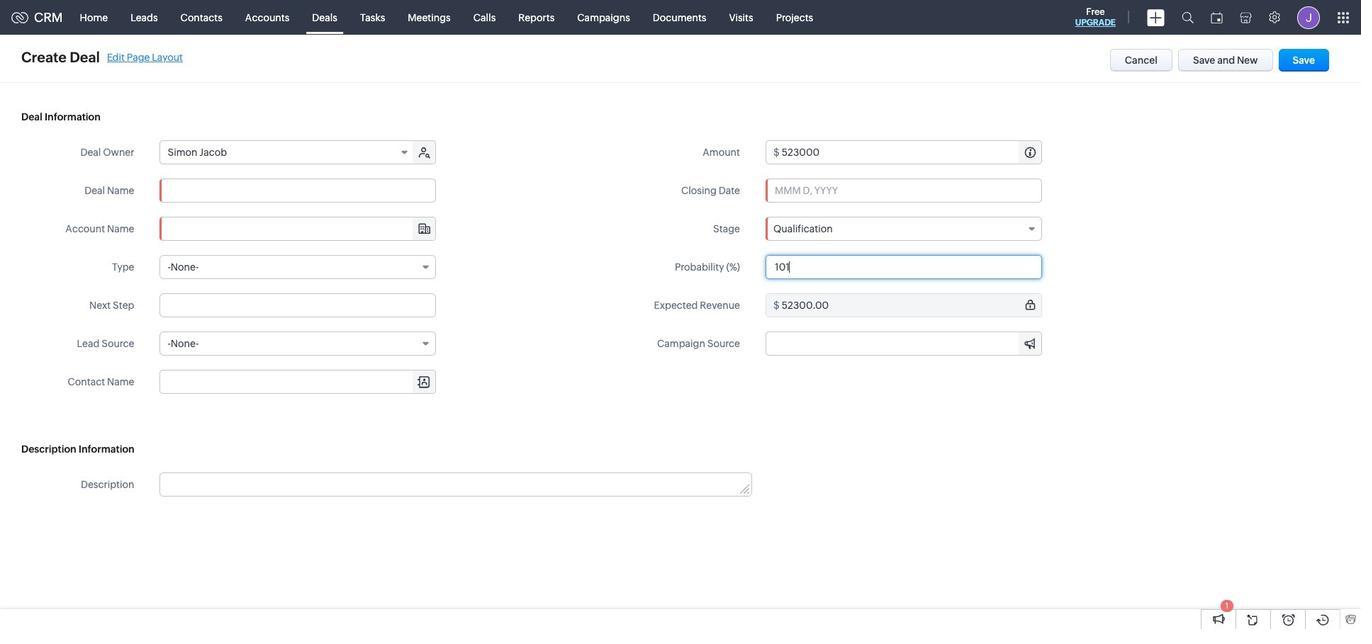 Task type: describe. For each thing, give the bounding box(es) containing it.
profile element
[[1289, 0, 1329, 34]]

create menu image
[[1147, 9, 1165, 26]]

MMM D, YYYY text field
[[766, 179, 1042, 203]]

calendar image
[[1211, 12, 1223, 23]]

search element
[[1174, 0, 1203, 35]]



Task type: locate. For each thing, give the bounding box(es) containing it.
search image
[[1182, 11, 1194, 23]]

create menu element
[[1139, 0, 1174, 34]]

None text field
[[160, 179, 436, 203], [766, 255, 1042, 279], [160, 179, 436, 203], [766, 255, 1042, 279]]

None field
[[161, 141, 414, 164], [766, 217, 1042, 241], [161, 218, 436, 240], [160, 255, 436, 279], [160, 332, 436, 356], [767, 333, 1042, 355], [161, 371, 436, 394], [161, 141, 414, 164], [766, 217, 1042, 241], [161, 218, 436, 240], [160, 255, 436, 279], [160, 332, 436, 356], [767, 333, 1042, 355], [161, 371, 436, 394]]

None text field
[[782, 141, 1042, 164], [161, 218, 436, 240], [160, 294, 436, 318], [782, 294, 1042, 317], [767, 333, 1042, 355], [161, 474, 751, 496], [782, 141, 1042, 164], [161, 218, 436, 240], [160, 294, 436, 318], [782, 294, 1042, 317], [767, 333, 1042, 355], [161, 474, 751, 496]]

logo image
[[11, 12, 28, 23]]

profile image
[[1298, 6, 1320, 29]]



Task type: vqa. For each thing, say whether or not it's contained in the screenshot.
Competitor Comparison Document
no



